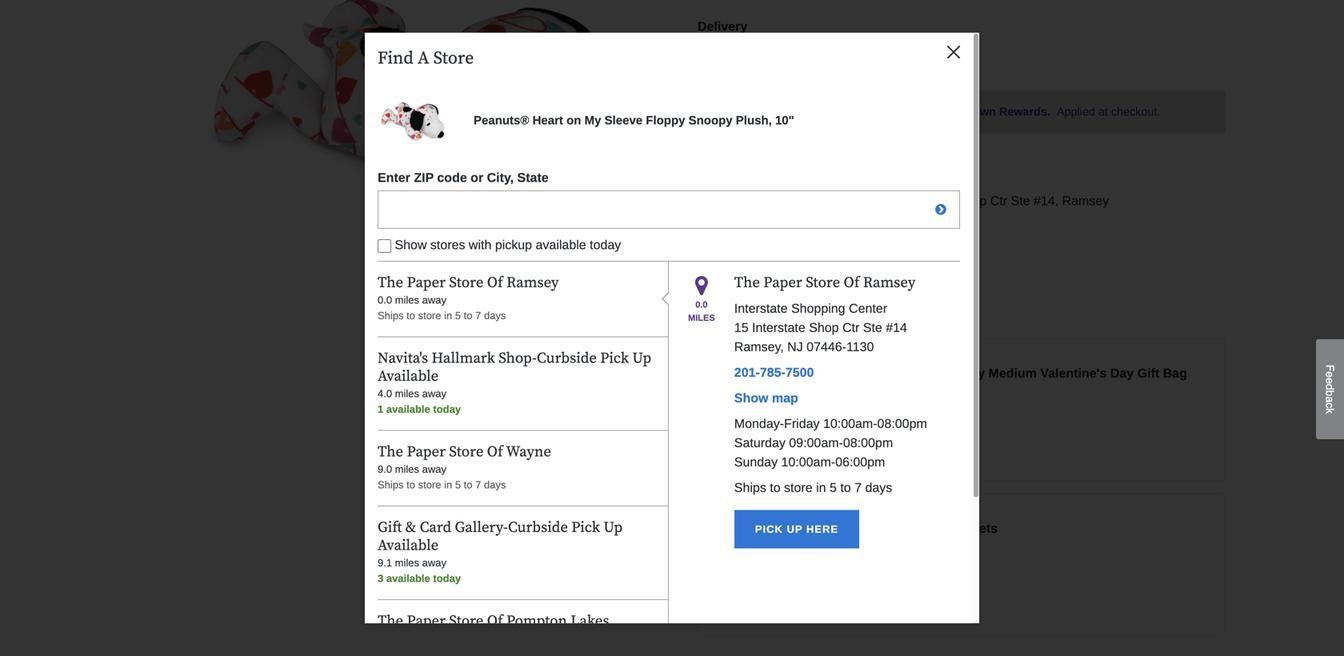 Task type: describe. For each thing, give the bounding box(es) containing it.
medium
[[989, 366, 1037, 380]]

miles
[[688, 313, 715, 323]]

cart for add to cart
[[844, 259, 876, 271]]

shop inside interstate shopping center 15 interstate shop ctr ste #14 ramsey, nj 07446-1130
[[809, 321, 839, 335]]

free
[[808, 105, 832, 118]]

peanuts® inside region
[[474, 113, 529, 127]]

7500
[[786, 365, 814, 380]]

9.0
[[378, 463, 392, 475]]

f e e d b a c k
[[1324, 365, 1337, 414]]

to down 06:00pm
[[841, 481, 851, 495]]

9.6" peanuts® snoopy and lucy medium valentine's day gift bag $3.49
[[788, 366, 1188, 402]]

days for ramsey
[[484, 310, 506, 322]]

peanuts® heart on my sleeve floppy snoopy plush, 10"
[[474, 113, 795, 127]]

1 horizontal spatial ramsey,
[[829, 194, 879, 208]]

the for the paper store of ramsey 0.0 miles away ships to store in 5 to 7 days
[[378, 274, 403, 293]]

f
[[1324, 365, 1337, 372]]

the paper store of ramsey
[[735, 274, 916, 293]]

show for show stores with pickup available today
[[395, 238, 427, 252]]

save to favorites link
[[698, 300, 836, 326]]

the paper store of pompton lakes
[[378, 612, 609, 631]]

enter
[[378, 170, 411, 185]]

get
[[787, 105, 805, 118]]

here
[[807, 523, 839, 535]]

9.1
[[378, 557, 392, 569]]

wayne
[[506, 443, 551, 462]]

to
[[824, 259, 840, 271]]

city,
[[487, 170, 514, 185]]

the paper store of ramsey region
[[735, 274, 960, 549]]

you get free shipping on $30+ with crown rewards. applied at checkout.
[[763, 105, 1161, 118]]

valentine's
[[1041, 366, 1107, 380]]

store for find a store
[[434, 48, 474, 70]]

paper for the paper store of wayne 9.0 miles away ships to store in 5 to 7 days
[[407, 443, 446, 462]]

2 horizontal spatial ramsey
[[1063, 194, 1110, 208]]

ships for the paper store of wayne
[[378, 479, 404, 491]]

floppy
[[646, 113, 686, 127]]

paper,
[[905, 521, 943, 536]]

available inside navita's hallmark shop-curbside pick up available 4.0 miles away 1 available today
[[378, 367, 439, 386]]

to up &
[[407, 479, 415, 491]]

interstate shopping center 15 interstate shop ctr ste #14 ramsey, nj 07446-1130
[[735, 301, 908, 354]]

curbside inside navita's hallmark shop-curbside pick up available 4.0 miles away 1 available today
[[537, 349, 597, 368]]

delivery
[[698, 19, 748, 34]]

ctr inside interstate shopping center 15 interstate shop ctr ste #14 ramsey, nj 07446-1130
[[843, 321, 860, 335]]

pick up here
[[755, 523, 839, 535]]

the paper store of ramsey 0.0 miles away ships to store in 5 to 7 days
[[378, 274, 559, 322]]

0 vertical spatial shop
[[957, 194, 987, 208]]

show map
[[735, 391, 799, 405]]

7 for wayne
[[476, 479, 481, 491]]

change store
[[715, 216, 797, 230]]

add to cart
[[796, 259, 876, 271]]

add to cart
[[809, 442, 890, 454]]

red
[[833, 521, 857, 536]]

peanuts® inside "9.6" peanuts® snoopy and lucy medium valentine's day gift bag $3.49"
[[816, 366, 875, 380]]

favorites
[[771, 305, 836, 317]]

friday
[[784, 417, 820, 431]]

the for the paper store of ramsey, 15 interstate shop ctr ste #14, ramsey
[[715, 194, 737, 208]]

in for ramsey
[[444, 310, 452, 322]]

the for the paper store of wayne 9.0 miles away ships to store in 5 to 7 days
[[378, 443, 403, 462]]

saturday
[[735, 436, 786, 450]]

peanuts® heart on my sleeve floppy snoopy plush, 10" region
[[378, 85, 960, 155]]

ships to store in 5 to 7 days
[[735, 481, 893, 495]]

ramsey for the paper store of ramsey 0.0 miles away ships to store in 5 to 7 days
[[507, 274, 559, 293]]

store for the paper store of wayne 9.0 miles away ships to store in 5 to 7 days
[[449, 443, 484, 462]]

on inside peanuts® heart on my sleeve floppy snoopy plush, 10" region
[[567, 113, 581, 127]]

navita's
[[378, 349, 428, 368]]

pick up here button
[[735, 510, 860, 549]]

away inside "gift & card gallery-curbside pick up available 9.1 miles away 3 available today"
[[422, 557, 447, 569]]

of for the paper store of ramsey
[[844, 274, 860, 293]]

the paper store of ramsey, 15 interstate shop ctr ste #14, ramsey
[[715, 194, 1110, 208]]

change
[[715, 216, 762, 230]]

to down sunday on the bottom of the page
[[770, 481, 781, 495]]

of for the paper store of wayne 9.0 miles away ships to store in 5 to 7 days
[[487, 443, 503, 462]]

0.0 inside the paper store of ramsey 0.0 miles away ships to store in 5 to 7 days
[[378, 294, 392, 306]]

7 inside the paper store of ramsey region
[[855, 481, 862, 495]]

ramsey, inside interstate shopping center 15 interstate shop ctr ste #14 ramsey, nj 07446-1130
[[735, 340, 784, 354]]

miles inside "gift & card gallery-curbside pick up available 9.1 miles away 3 available today"
[[395, 557, 419, 569]]

code
[[437, 170, 467, 185]]

state
[[518, 170, 549, 185]]

in for wayne
[[444, 479, 452, 491]]

show map link
[[735, 391, 799, 405]]

center
[[849, 301, 888, 316]]

$1.99
[[788, 540, 824, 557]]

of for the paper store of ramsey 0.0 miles away ships to store in 5 to 7 days
[[487, 274, 503, 293]]

snoopy inside region
[[689, 113, 733, 127]]

days inside the paper store of ramsey region
[[866, 481, 893, 495]]

applied
[[1057, 105, 1096, 118]]

sheets
[[958, 521, 998, 536]]

0 vertical spatial today
[[590, 238, 621, 252]]

store for the paper store of pompton lakes
[[449, 612, 484, 631]]

06:00pm
[[836, 455, 886, 469]]

#14
[[886, 321, 908, 335]]

1130
[[847, 340, 874, 354]]

201-785-7500
[[735, 365, 814, 380]]

or
[[471, 170, 484, 185]]

in inside the paper store of ramsey region
[[816, 481, 826, 495]]

Enter ZIP code or City, State text field
[[378, 190, 960, 229]]

to inside button
[[838, 442, 854, 454]]

Show stores with pickup available today checkbox
[[378, 239, 391, 253]]

heart
[[533, 113, 563, 127]]

zip
[[414, 170, 434, 185]]

available inside "gift & card gallery-curbside pick up available 9.1 miles away 3 available today"
[[378, 537, 439, 555]]

of for the paper store of pompton lakes
[[487, 612, 503, 631]]

0 vertical spatial 08:00pm
[[878, 417, 928, 431]]

1 vertical spatial interstate
[[735, 301, 788, 316]]

cherry red tissue paper, 8 sheets $1.99
[[788, 521, 998, 557]]

store inside the paper store of ramsey 0.0 miles away ships to store in 5 to 7 days
[[418, 310, 441, 322]]

b
[[1324, 390, 1337, 397]]

to up navita's
[[407, 310, 415, 322]]

lakes
[[571, 612, 609, 631]]

add to cart button
[[788, 429, 910, 467]]

15 inside interstate shopping center 15 interstate shop ctr ste #14 ramsey, nj 07446-1130
[[735, 321, 749, 335]]

4.0
[[378, 388, 392, 400]]

gift inside "9.6" peanuts® snoopy and lucy medium valentine's day gift bag $3.49"
[[1138, 366, 1160, 380]]

sleeve
[[605, 113, 643, 127]]

10"
[[776, 113, 795, 127]]

stores
[[431, 238, 465, 252]]



Task type: vqa. For each thing, say whether or not it's contained in the screenshot.
The Paper Store Of Pompton Lakes Of
yes



Task type: locate. For each thing, give the bounding box(es) containing it.
show right show stores with pickup available today checkbox
[[395, 238, 427, 252]]

available up 4.0
[[378, 367, 439, 386]]

ships up navita's
[[378, 310, 404, 322]]

1 horizontal spatial on
[[888, 105, 902, 118]]

2 available from the top
[[378, 537, 439, 555]]

0 horizontal spatial with
[[469, 238, 492, 252]]

0 vertical spatial ste
[[1011, 194, 1031, 208]]

in
[[444, 310, 452, 322], [444, 479, 452, 491], [816, 481, 826, 495]]

0 vertical spatial 10:00am-
[[824, 417, 878, 431]]

shop left #14,
[[957, 194, 987, 208]]

day
[[1111, 366, 1134, 380]]

days up gallery-
[[484, 479, 506, 491]]

in inside the paper store of ramsey 0.0 miles away ships to store in 5 to 7 days
[[444, 310, 452, 322]]

5 down 06:00pm
[[830, 481, 837, 495]]

available
[[536, 238, 586, 252], [386, 403, 430, 415], [386, 573, 430, 585]]

navita's hallmark shop-curbside pick up available 4.0 miles away 1 available today
[[378, 349, 652, 415]]

store
[[434, 48, 474, 70], [778, 194, 809, 208], [449, 274, 484, 293], [806, 274, 841, 293], [449, 443, 484, 462], [449, 612, 484, 631]]

miles right 4.0
[[395, 388, 419, 400]]

cherry
[[788, 521, 830, 536]]

1 vertical spatial with
[[469, 238, 492, 252]]

snoopy left the 'and'
[[879, 366, 926, 380]]

0 vertical spatial peanuts®
[[474, 113, 529, 127]]

store for the paper store of ramsey, 15 interstate shop ctr ste #14, ramsey
[[778, 194, 809, 208]]

show inside the paper store of ramsey region
[[735, 391, 769, 405]]

10:00am-
[[824, 417, 878, 431], [782, 455, 836, 469]]

0 vertical spatial curbside
[[537, 349, 597, 368]]

1 vertical spatial 10:00am-
[[782, 455, 836, 469]]

ste down center
[[863, 321, 883, 335]]

ramsey down the pickup
[[507, 274, 559, 293]]

1 vertical spatial today
[[433, 403, 461, 415]]

show for show map
[[735, 391, 769, 405]]

show down 201-
[[735, 391, 769, 405]]

the for the paper store of pompton lakes
[[378, 612, 403, 631]]

to up gallery-
[[464, 479, 473, 491]]

0 vertical spatial available
[[378, 367, 439, 386]]

3 away from the top
[[422, 463, 447, 475]]

0 vertical spatial cart
[[844, 259, 876, 271]]

of
[[812, 194, 826, 208], [487, 274, 503, 293], [844, 274, 860, 293], [487, 443, 503, 462], [487, 612, 503, 631]]

available inside navita's hallmark shop-curbside pick up available 4.0 miles away 1 available today
[[386, 403, 430, 415]]

and
[[929, 366, 952, 380]]

available right the pickup
[[536, 238, 586, 252]]

0 horizontal spatial ramsey
[[507, 274, 559, 293]]

the paper store of wayne 9.0 miles away ships to store in 5 to 7 days
[[378, 443, 551, 491]]

1 vertical spatial ste
[[863, 321, 883, 335]]

1 available from the top
[[378, 367, 439, 386]]

0 horizontal spatial ramsey,
[[735, 340, 784, 354]]

miles inside the paper store of wayne 9.0 miles away ships to store in 5 to 7 days
[[395, 463, 419, 475]]

of down the add to cart
[[844, 274, 860, 293]]

available right 1
[[386, 403, 430, 415]]

1 vertical spatial up
[[604, 519, 623, 537]]

store inside the paper store of wayne 9.0 miles away ships to store in 5 to 7 days
[[449, 443, 484, 462]]

cart for add to cart
[[857, 442, 890, 454]]

away down card
[[422, 557, 447, 569]]

store right change
[[765, 216, 797, 230]]

shopping
[[792, 301, 846, 316]]

region containing the paper store of ramsey
[[378, 262, 960, 656]]

the up save
[[735, 274, 760, 293]]

days down 06:00pm
[[866, 481, 893, 495]]

peanuts® heart on my sleeve floppy snoopy plush, 10" image
[[189, 0, 666, 355]]

pick
[[755, 523, 783, 535]]

0 horizontal spatial 0.0
[[378, 294, 392, 306]]

9.6" peanuts® snoopy and lucy medium valentine's day gift bag link
[[788, 366, 1188, 380]]

store up card
[[418, 479, 441, 491]]

07446-
[[807, 340, 847, 354]]

201-785-7500 link
[[735, 365, 814, 380]]

paper for the paper store of ramsey
[[764, 274, 803, 293]]

0 vertical spatial show
[[395, 238, 427, 252]]

store search results element
[[378, 262, 669, 656]]

ste left #14,
[[1011, 194, 1031, 208]]

miles inside the paper store of ramsey 0.0 miles away ships to store in 5 to 7 days
[[395, 294, 419, 306]]

with right the $30+
[[934, 105, 957, 118]]

crown
[[960, 105, 996, 118]]

ships for the paper store of ramsey
[[378, 310, 404, 322]]

ramsey, up the add to cart
[[829, 194, 879, 208]]

1 vertical spatial add
[[809, 442, 834, 454]]

checkout.
[[1112, 105, 1161, 118]]

0 horizontal spatial ste
[[863, 321, 883, 335]]

1 horizontal spatial 15
[[882, 194, 897, 208]]

today down card
[[433, 573, 461, 585]]

0 horizontal spatial 15
[[735, 321, 749, 335]]

1 horizontal spatial up
[[633, 349, 652, 368]]

pick
[[601, 349, 629, 368], [572, 519, 600, 537]]

enter zip code or city, state
[[378, 170, 549, 185]]

in inside the paper store of wayne 9.0 miles away ships to store in 5 to 7 days
[[444, 479, 452, 491]]

1 miles from the top
[[395, 294, 419, 306]]

away
[[422, 294, 447, 306], [422, 388, 447, 400], [422, 463, 447, 475], [422, 557, 447, 569]]

up
[[633, 349, 652, 368], [604, 519, 623, 537]]

1 vertical spatial available
[[386, 403, 430, 415]]

0 vertical spatial ctr
[[991, 194, 1008, 208]]

pick inside "gift & card gallery-curbside pick up available 9.1 miles away 3 available today"
[[572, 519, 600, 537]]

available inside "gift & card gallery-curbside pick up available 9.1 miles away 3 available today"
[[386, 573, 430, 585]]

store left wayne
[[449, 443, 484, 462]]

1 vertical spatial shop
[[809, 321, 839, 335]]

ramsey inside region
[[863, 274, 916, 293]]

with right stores
[[469, 238, 492, 252]]

2 vertical spatial today
[[433, 573, 461, 585]]

10:00am- up "add to cart"
[[824, 417, 878, 431]]

1 vertical spatial available
[[378, 537, 439, 555]]

paper inside the paper store of ramsey 0.0 miles away ships to store in 5 to 7 days
[[407, 274, 446, 293]]

e up b
[[1324, 378, 1337, 384]]

1 horizontal spatial ste
[[1011, 194, 1031, 208]]

store for the paper store of ramsey
[[806, 274, 841, 293]]

#14,
[[1034, 194, 1059, 208]]

days inside the paper store of wayne 9.0 miles away ships to store in 5 to 7 days
[[484, 479, 506, 491]]

5 inside the paper store of wayne 9.0 miles away ships to store in 5 to 7 days
[[455, 479, 461, 491]]

1 horizontal spatial with
[[934, 105, 957, 118]]

ramsey up center
[[863, 274, 916, 293]]

2 vertical spatial available
[[386, 573, 430, 585]]

k
[[1324, 408, 1337, 414]]

1 vertical spatial show
[[735, 391, 769, 405]]

shop-
[[499, 349, 537, 368]]

to right save
[[751, 305, 767, 317]]

0.0 miles
[[688, 300, 715, 323]]

0 horizontal spatial peanuts®
[[474, 113, 529, 127]]

to up 06:00pm
[[838, 442, 854, 454]]

1 horizontal spatial ctr
[[991, 194, 1008, 208]]

7 up hallmark
[[476, 310, 481, 322]]

0 vertical spatial pick
[[601, 349, 629, 368]]

1 vertical spatial gift
[[378, 519, 402, 537]]

of left pompton
[[487, 612, 503, 631]]

today
[[590, 238, 621, 252], [433, 403, 461, 415], [433, 573, 461, 585]]

add left to
[[796, 259, 821, 271]]

up
[[787, 523, 803, 535]]

nj
[[788, 340, 803, 354]]

1
[[378, 403, 384, 415]]

store inside the paper store of wayne 9.0 miles away ships to store in 5 to 7 days
[[418, 479, 441, 491]]

1 vertical spatial 08:00pm
[[844, 436, 893, 450]]

0 vertical spatial ramsey,
[[829, 194, 879, 208]]

7
[[476, 310, 481, 322], [476, 479, 481, 491], [855, 481, 862, 495]]

1 vertical spatial curbside
[[508, 519, 568, 537]]

cart inside add to cart button
[[857, 442, 890, 454]]

in up hallmark
[[444, 310, 452, 322]]

card
[[420, 519, 452, 537]]

up inside navita's hallmark shop-curbside pick up available 4.0 miles away 1 available today
[[633, 349, 652, 368]]

paper for the paper store of ramsey 0.0 miles away ships to store in 5 to 7 days
[[407, 274, 446, 293]]

7 down 06:00pm
[[855, 481, 862, 495]]

1 horizontal spatial show
[[735, 391, 769, 405]]

0 horizontal spatial on
[[567, 113, 581, 127]]

the up 9.0
[[378, 443, 403, 462]]

1 vertical spatial snoopy
[[879, 366, 926, 380]]

on left my
[[567, 113, 581, 127]]

store inside the paper store of ramsey 0.0 miles away ships to store in 5 to 7 days
[[449, 274, 484, 293]]

2 miles from the top
[[395, 388, 419, 400]]

today inside navita's hallmark shop-curbside pick up available 4.0 miles away 1 available today
[[433, 403, 461, 415]]

1 vertical spatial ctr
[[843, 321, 860, 335]]

store up pick up here
[[784, 481, 813, 495]]

monday-friday 10:00am-08:00pm saturday 09:00am-08:00pm sunday 10:00am-06:00pm
[[735, 417, 928, 469]]

sunday
[[735, 455, 778, 469]]

5 inside the paper store of ramsey 0.0 miles away ships to store in 5 to 7 days
[[455, 310, 461, 322]]

1 vertical spatial ramsey,
[[735, 340, 784, 354]]

c
[[1324, 403, 1337, 408]]

show stores with pickup available today
[[395, 238, 621, 252]]

save
[[717, 305, 748, 317]]

away inside navita's hallmark shop-curbside pick up available 4.0 miles away 1 available today
[[422, 388, 447, 400]]

the for the paper store of ramsey
[[735, 274, 760, 293]]

1 away from the top
[[422, 294, 447, 306]]

paper inside the paper store of wayne 9.0 miles away ships to store in 5 to 7 days
[[407, 443, 446, 462]]

miles right 9.1
[[395, 557, 419, 569]]

cart up 06:00pm
[[857, 442, 890, 454]]

snoopy inside "9.6" peanuts® snoopy and lucy medium valentine's day gift bag $3.49"
[[879, 366, 926, 380]]

of inside button
[[487, 612, 503, 631]]

with inside 'find a store' element
[[469, 238, 492, 252]]

map marker image
[[695, 275, 708, 297]]

paper for the paper store of ramsey, 15 interstate shop ctr ste #14, ramsey
[[740, 194, 775, 208]]

snoopy
[[689, 113, 733, 127], [879, 366, 926, 380]]

away right 9.0
[[422, 463, 447, 475]]

5 inside the paper store of ramsey region
[[830, 481, 837, 495]]

0 horizontal spatial gift
[[378, 519, 402, 537]]

785-
[[760, 365, 786, 380]]

ramsey right #14,
[[1063, 194, 1110, 208]]

paper inside button
[[407, 612, 446, 631]]

0 vertical spatial with
[[934, 105, 957, 118]]

shipping
[[835, 105, 885, 118]]

2 vertical spatial interstate
[[752, 321, 806, 335]]

0 vertical spatial gift
[[1138, 366, 1160, 380]]

store for the paper store of ramsey 0.0 miles away ships to store in 5 to 7 days
[[449, 274, 484, 293]]

1 horizontal spatial snoopy
[[879, 366, 926, 380]]

store inside region
[[784, 481, 813, 495]]

1 horizontal spatial ramsey
[[863, 274, 916, 293]]

available right 3
[[386, 573, 430, 585]]

2 e from the top
[[1324, 378, 1337, 384]]

09:00am-
[[789, 436, 844, 450]]

1 horizontal spatial gift
[[1138, 366, 1160, 380]]

snoopy left "plush," at the right of the page
[[689, 113, 733, 127]]

d
[[1324, 384, 1337, 390]]

of up to
[[812, 194, 826, 208]]

e up d
[[1324, 372, 1337, 378]]

store up navita's
[[418, 310, 441, 322]]

paper for the paper store of pompton lakes
[[407, 612, 446, 631]]

ships inside the paper store of wayne 9.0 miles away ships to store in 5 to 7 days
[[378, 479, 404, 491]]

paper inside region
[[764, 274, 803, 293]]

shop up 07446-
[[809, 321, 839, 335]]

change store button
[[698, 214, 797, 233]]

store inside region
[[806, 274, 841, 293]]

8
[[947, 521, 954, 536]]

ships
[[378, 310, 404, 322], [378, 479, 404, 491], [735, 481, 767, 495]]

0 horizontal spatial shop
[[809, 321, 839, 335]]

ctr
[[991, 194, 1008, 208], [843, 321, 860, 335]]

9.6" peanuts® snoopy and lucy medium valentine's day gift bag image
[[712, 352, 776, 416]]

a
[[1324, 397, 1337, 403]]

5 for wayne
[[455, 479, 461, 491]]

days for wayne
[[484, 479, 506, 491]]

save to favorites
[[713, 305, 836, 317]]

miles inside navita's hallmark shop-curbside pick up available 4.0 miles away 1 available today
[[395, 388, 419, 400]]

ramsey,
[[829, 194, 879, 208], [735, 340, 784, 354]]

0.0 inside "0.0 miles"
[[696, 300, 708, 310]]

find a store dialog
[[365, 33, 980, 656]]

7 inside the paper store of ramsey 0.0 miles away ships to store in 5 to 7 days
[[476, 310, 481, 322]]

peanuts® left heart
[[474, 113, 529, 127]]

store down to
[[806, 274, 841, 293]]

you
[[763, 105, 784, 118]]

f e e d b a c k button
[[1317, 339, 1345, 439]]

0 vertical spatial add
[[796, 259, 821, 271]]

0.0
[[378, 294, 392, 306], [696, 300, 708, 310]]

the paper store of ramsey article
[[682, 274, 960, 549]]

3
[[378, 573, 384, 585]]

gallery-
[[455, 519, 508, 537]]

today down enter zip code or city, state text box
[[590, 238, 621, 252]]

cart inside add to cart button
[[844, 259, 876, 271]]

0.0 up miles
[[696, 300, 708, 310]]

lucy
[[955, 366, 985, 380]]

1 vertical spatial pick
[[572, 519, 600, 537]]

cherry red tissue paper, 8 sheets link
[[788, 521, 998, 536]]

ste
[[1011, 194, 1031, 208], [863, 321, 883, 335]]

1 horizontal spatial peanuts®
[[816, 366, 875, 380]]

find a store element
[[378, 85, 960, 656]]

0.0 down show stores with pickup available today checkbox
[[378, 294, 392, 306]]

1 horizontal spatial shop
[[957, 194, 987, 208]]

show
[[395, 238, 427, 252], [735, 391, 769, 405]]

heart image
[[698, 306, 713, 316]]

the inside region
[[735, 274, 760, 293]]

the inside button
[[378, 612, 403, 631]]

$3.49
[[788, 385, 824, 402]]

gift left &
[[378, 519, 402, 537]]

ste inside interstate shopping center 15 interstate shop ctr ste #14 ramsey, nj 07446-1130
[[863, 321, 883, 335]]

available up 9.1
[[378, 537, 439, 555]]

region
[[378, 262, 960, 656]]

0 vertical spatial up
[[633, 349, 652, 368]]

ships down sunday on the bottom of the page
[[735, 481, 767, 495]]

region inside find a store dialog
[[378, 262, 960, 656]]

gift & card gallery-curbside pick up available 9.1 miles away 3 available today
[[378, 519, 623, 585]]

0 horizontal spatial up
[[604, 519, 623, 537]]

away inside the paper store of wayne 9.0 miles away ships to store in 5 to 7 days
[[422, 463, 447, 475]]

cart right to
[[844, 259, 876, 271]]

away down hallmark
[[422, 388, 447, 400]]

0 vertical spatial snoopy
[[689, 113, 733, 127]]

4 away from the top
[[422, 557, 447, 569]]

1 vertical spatial cart
[[857, 442, 890, 454]]

curbside inside "gift & card gallery-curbside pick up available 9.1 miles away 3 available today"
[[508, 519, 568, 537]]

ctr up 1130
[[843, 321, 860, 335]]

0 horizontal spatial snoopy
[[689, 113, 733, 127]]

to up hallmark
[[464, 310, 473, 322]]

pick inside navita's hallmark shop-curbside pick up available 4.0 miles away 1 available today
[[601, 349, 629, 368]]

ramsey, up 201-
[[735, 340, 784, 354]]

1 e from the top
[[1324, 372, 1337, 378]]

3 miles from the top
[[395, 463, 419, 475]]

15
[[882, 194, 897, 208], [735, 321, 749, 335]]

days inside the paper store of ramsey 0.0 miles away ships to store in 5 to 7 days
[[484, 310, 506, 322]]

the up change
[[715, 194, 737, 208]]

of down show stores with pickup available today on the left top of page
[[487, 274, 503, 293]]

ships down 9.0
[[378, 479, 404, 491]]

ramsey for the paper store of ramsey
[[863, 274, 916, 293]]

pompton
[[507, 612, 567, 631]]

of for the paper store of ramsey, 15 interstate shop ctr ste #14, ramsey
[[812, 194, 826, 208]]

5 up gallery-
[[455, 479, 461, 491]]

the down 3
[[378, 612, 403, 631]]

at
[[1099, 105, 1108, 118]]

store inside button
[[765, 216, 797, 230]]

add for add to cart
[[809, 442, 834, 454]]

&
[[406, 519, 416, 537]]

gift right day
[[1138, 366, 1160, 380]]

of left wayne
[[487, 443, 503, 462]]

curbside
[[537, 349, 597, 368], [508, 519, 568, 537]]

away inside the paper store of ramsey 0.0 miles away ships to store in 5 to 7 days
[[422, 294, 447, 306]]

away down stores
[[422, 294, 447, 306]]

0 horizontal spatial show
[[395, 238, 427, 252]]

1 vertical spatial peanuts®
[[816, 366, 875, 380]]

pickup
[[495, 238, 532, 252]]

today down hallmark
[[433, 403, 461, 415]]

up inside "gift & card gallery-curbside pick up available 9.1 miles away 3 available today"
[[604, 519, 623, 537]]

2 away from the top
[[422, 388, 447, 400]]

1 vertical spatial 15
[[735, 321, 749, 335]]

7 for ramsey
[[476, 310, 481, 322]]

0 horizontal spatial ctr
[[843, 321, 860, 335]]

ships inside the paper store of ramsey 0.0 miles away ships to store in 5 to 7 days
[[378, 310, 404, 322]]

tissue
[[861, 521, 901, 536]]

of inside the paper store of wayne 9.0 miles away ships to store in 5 to 7 days
[[487, 443, 503, 462]]

in up card
[[444, 479, 452, 491]]

of inside region
[[844, 274, 860, 293]]

of inside the paper store of ramsey 0.0 miles away ships to store in 5 to 7 days
[[487, 274, 503, 293]]

today inside "gift & card gallery-curbside pick up available 9.1 miles away 3 available today"
[[433, 573, 461, 585]]

available
[[378, 367, 439, 386], [378, 537, 439, 555]]

find a store
[[378, 48, 474, 70]]

store right a
[[434, 48, 474, 70]]

cherry red tissue paper, 8 sheets image
[[712, 507, 776, 571]]

on left the $30+
[[888, 105, 902, 118]]

1 horizontal spatial 0.0
[[696, 300, 708, 310]]

5 for ramsey
[[455, 310, 461, 322]]

store down stores
[[449, 274, 484, 293]]

on
[[888, 105, 902, 118], [567, 113, 581, 127]]

5 up hallmark
[[455, 310, 461, 322]]

4 miles from the top
[[395, 557, 419, 569]]

find
[[378, 48, 414, 70]]

08:00pm
[[878, 417, 928, 431], [844, 436, 893, 450]]

add
[[796, 259, 821, 271], [809, 442, 834, 454]]

7 inside the paper store of wayne 9.0 miles away ships to store in 5 to 7 days
[[476, 479, 481, 491]]

bag
[[1163, 366, 1188, 380]]

0 vertical spatial 15
[[882, 194, 897, 208]]

the inside the paper store of wayne 9.0 miles away ships to store in 5 to 7 days
[[378, 443, 403, 462]]

add for add to cart
[[796, 259, 821, 271]]

ctr left #14,
[[991, 194, 1008, 208]]

in up here
[[816, 481, 826, 495]]

miles up navita's
[[395, 294, 419, 306]]

0 vertical spatial interstate
[[900, 194, 954, 208]]

gift inside "gift & card gallery-curbside pick up available 9.1 miles away 3 available today"
[[378, 519, 402, 537]]

the inside the paper store of ramsey 0.0 miles away ships to store in 5 to 7 days
[[378, 274, 403, 293]]

9.6"
[[788, 366, 812, 380]]

days
[[484, 310, 506, 322], [484, 479, 506, 491], [866, 481, 893, 495]]

rewards.
[[1000, 105, 1051, 118]]

store left pompton
[[449, 612, 484, 631]]

ramsey inside the paper store of ramsey 0.0 miles away ships to store in 5 to 7 days
[[507, 274, 559, 293]]

miles right 9.0
[[395, 463, 419, 475]]

the down show stores with pickup available today checkbox
[[378, 274, 403, 293]]

0 vertical spatial available
[[536, 238, 586, 252]]

store inside button
[[449, 612, 484, 631]]

10:00am- down 09:00am-
[[782, 455, 836, 469]]

add down friday
[[809, 442, 834, 454]]

peanuts® down 1130
[[816, 366, 875, 380]]

days up shop-
[[484, 310, 506, 322]]

ships inside the paper store of ramsey region
[[735, 481, 767, 495]]

201-
[[735, 365, 760, 380]]

store up the change store
[[778, 194, 809, 208]]

7 up gallery-
[[476, 479, 481, 491]]



